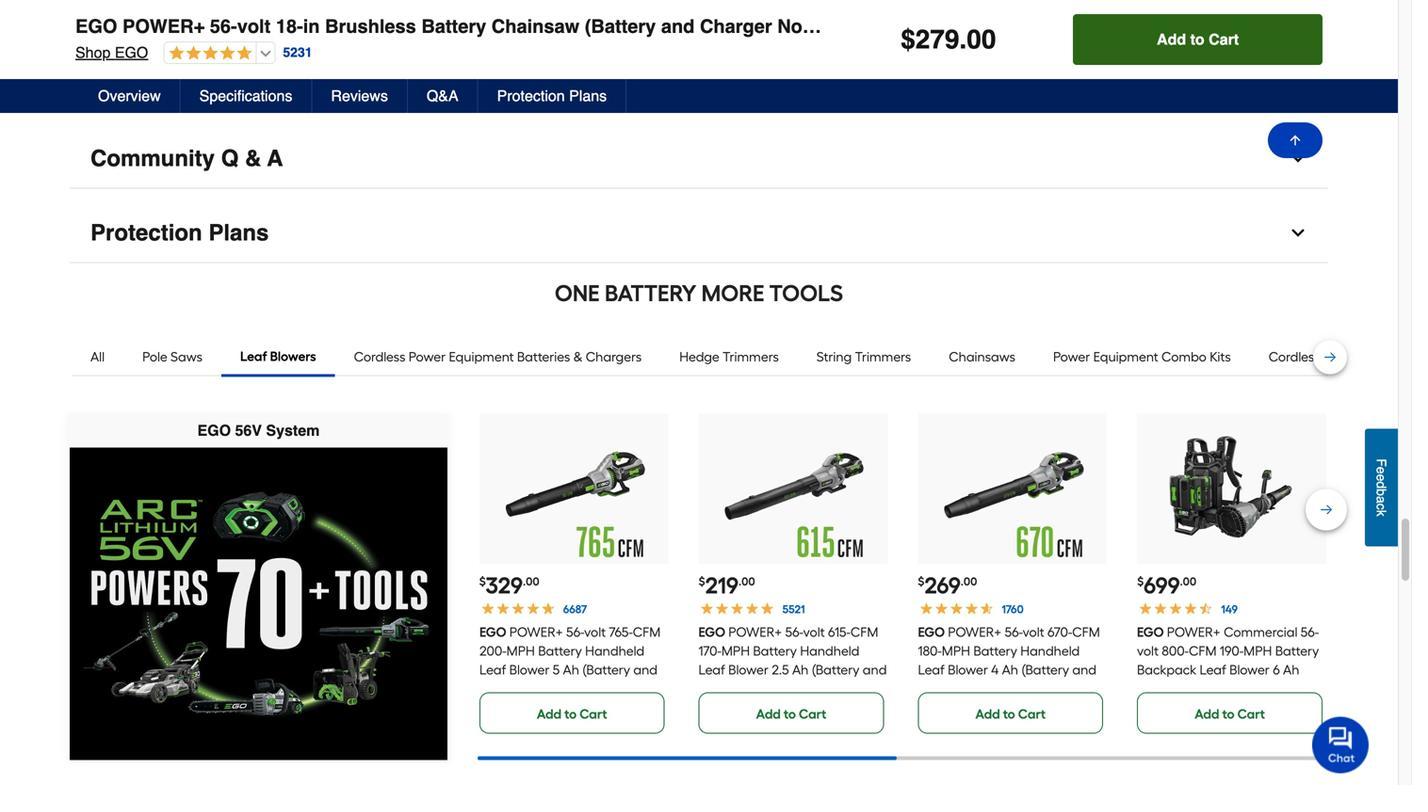 Task type: locate. For each thing, give the bounding box(es) containing it.
blower inside power+ commercial 56- volt 800-cfm 190-mph battery backpack leaf blower 6 ah (battery and charger included)
[[1230, 662, 1270, 678]]

add to cart link for 329
[[479, 693, 665, 734]]

handheld for 269
[[1020, 643, 1080, 659]]

community q & a
[[90, 145, 283, 171]]

equipment left combo
[[1093, 349, 1158, 365]]

cfm inside power+ 56-volt 765-cfm 200-mph battery handheld leaf blower 5 ah (battery and charger included)
[[633, 624, 661, 640]]

0 horizontal spatial more
[[701, 280, 764, 307]]

volt left 670-
[[1023, 624, 1044, 640]]

blower inside power+ 56-volt 765-cfm 200-mph battery handheld leaf blower 5 ah (battery and charger included)
[[509, 662, 549, 678]]

56- inside 'power+ 56-volt 615-cfm 170-mph battery handheld leaf blower 2.5 ah (battery and charger included)'
[[785, 624, 803, 640]]

00
[[967, 24, 996, 55]]

power+ up 800-
[[1167, 624, 1221, 640]]

more button
[[765, 41, 938, 77]]

0 vertical spatial more
[[874, 50, 918, 67]]

2 add to cart link from the left
[[699, 693, 884, 734]]

add inside 699 list item
[[1195, 706, 1219, 722]]

charger inside power+ commercial 56- volt 800-cfm 190-mph battery backpack leaf blower 6 ah (battery and charger included)
[[1215, 681, 1266, 697]]

ego inside 269 list item
[[918, 624, 945, 640]]

1 power from the left
[[409, 349, 446, 365]]

ego inside 329 list item
[[479, 624, 506, 640]]

handheld down 765-
[[585, 643, 644, 659]]

cart for 329
[[580, 706, 607, 722]]

add to cart link down 5 on the bottom left of the page
[[479, 693, 665, 734]]

chevron down image
[[1289, 149, 1308, 168], [1289, 224, 1308, 242]]

329 list item
[[479, 414, 668, 734]]

handheld down 670-
[[1020, 643, 1080, 659]]

string
[[817, 349, 852, 365]]

$ for 699
[[1137, 575, 1144, 589]]

pole
[[142, 349, 167, 365]]

chevron down image inside the protection plans button
[[1289, 224, 1308, 242]]

2 e from the top
[[1374, 474, 1389, 482]]

ego up 800-
[[1137, 624, 1164, 640]]

56- left 670-
[[1005, 624, 1023, 640]]

protection plans down chainsaw
[[497, 87, 607, 105]]

.00 up power+ 56-volt 670-cfm 180-mph battery handheld leaf blower 4 ah (battery and charger included)
[[961, 575, 977, 589]]

charger inside 'power+ 56-volt 615-cfm 170-mph battery handheld leaf blower 2.5 ah (battery and charger included)'
[[699, 681, 749, 697]]

ah right 5 on the bottom left of the page
[[563, 662, 579, 678]]

add to cart
[[1157, 31, 1239, 48], [537, 706, 607, 722], [756, 706, 826, 722], [975, 706, 1046, 722], [1195, 706, 1265, 722]]

shop
[[75, 44, 111, 61]]

1 vertical spatial &
[[573, 349, 583, 365]]

charger down 170-
[[699, 681, 749, 697]]

0 vertical spatial chevron down image
[[1289, 149, 1308, 168]]

3 mph from the left
[[942, 643, 970, 659]]

(battery down backpack
[[1137, 681, 1185, 697]]

add to cart for 219
[[756, 706, 826, 722]]

3 ah from the left
[[1002, 662, 1018, 678]]

mph inside power+ 56-volt 670-cfm 180-mph battery handheld leaf blower 4 ah (battery and charger included)
[[942, 643, 970, 659]]

e up b
[[1374, 474, 1389, 482]]

blower for 219
[[728, 662, 769, 678]]

ah right '2.5'
[[792, 662, 809, 678]]

56- inside power+ 56-volt 670-cfm 180-mph battery handheld leaf blower 4 ah (battery and charger included)
[[1005, 624, 1023, 640]]

0 horizontal spatial plans
[[209, 220, 269, 246]]

power+ inside power+ 56-volt 670-cfm 180-mph battery handheld leaf blower 4 ah (battery and charger included)
[[948, 624, 1002, 640]]

chainsaw
[[492, 16, 580, 37]]

$ for 329
[[479, 575, 486, 589]]

e up "d"
[[1374, 467, 1389, 474]]

blower left 4
[[948, 662, 988, 678]]

leaf down 190-
[[1200, 662, 1227, 678]]

$
[[901, 24, 915, 55], [479, 575, 486, 589], [699, 575, 705, 589], [918, 575, 924, 589], [1137, 575, 1144, 589]]

included) down 6
[[1269, 681, 1325, 697]]

e
[[1374, 467, 1389, 474], [1374, 474, 1389, 482]]

blower inside 'power+ 56-volt 615-cfm 170-mph battery handheld leaf blower 2.5 ah (battery and charger included)'
[[728, 662, 769, 678]]

$ for 269
[[918, 575, 924, 589]]

1 horizontal spatial cordless
[[1269, 349, 1320, 365]]

battery up q&a
[[421, 16, 486, 37]]

ego 56v system
[[197, 422, 320, 439]]

.00 for 699
[[1180, 575, 1197, 589]]

ego 56v system image
[[70, 448, 447, 760]]

56- for 329
[[566, 624, 584, 640]]

leaf blowers
[[240, 348, 316, 364]]

add to cart inside the 219 list item
[[756, 706, 826, 722]]

blower inside power+ 56-volt 670-cfm 180-mph battery handheld leaf blower 4 ah (battery and charger included)
[[948, 662, 988, 678]]

add inside 269 list item
[[975, 706, 1000, 722]]

2 power from the left
[[1053, 349, 1090, 365]]

included) down 4
[[971, 681, 1027, 697]]

trimmers inside button
[[723, 349, 779, 365]]

battery inside power+ 56-volt 765-cfm 200-mph battery handheld leaf blower 5 ah (battery and charger included)
[[538, 643, 582, 659]]

56- inside power+ 56-volt 765-cfm 200-mph battery handheld leaf blower 5 ah (battery and charger included)
[[566, 624, 584, 640]]

56- up the 4.7 stars image
[[210, 16, 237, 37]]

ah for 329
[[563, 662, 579, 678]]

system
[[266, 422, 320, 439]]

0 vertical spatial protection plans
[[497, 87, 607, 105]]

power+ inside power+ 56-volt 765-cfm 200-mph battery handheld leaf blower 5 ah (battery and charger included)
[[509, 624, 563, 640]]

battery up 5 on the bottom left of the page
[[538, 643, 582, 659]]

handheld inside power+ 56-volt 670-cfm 180-mph battery handheld leaf blower 4 ah (battery and charger included)
[[1020, 643, 1080, 659]]

add to cart inside 269 list item
[[975, 706, 1046, 722]]

add to cart link inside the 219 list item
[[699, 693, 884, 734]]

(battery for 269
[[1021, 662, 1069, 678]]

cfm inside power+ 56-volt 670-cfm 180-mph battery handheld leaf blower 4 ah (battery and charger included)
[[1072, 624, 1100, 640]]

brushless
[[325, 16, 416, 37]]

1 horizontal spatial more
[[874, 50, 918, 67]]

charger for 269
[[918, 681, 968, 697]]

cordless inside button
[[354, 349, 405, 365]]

blower left 5 on the bottom left of the page
[[509, 662, 549, 678]]

protection
[[497, 87, 565, 105], [90, 220, 202, 246]]

to for 699
[[1222, 706, 1235, 722]]

charger inside power+ 56-volt 765-cfm 200-mph battery handheld leaf blower 5 ah (battery and charger included)
[[479, 681, 530, 697]]

ego
[[75, 16, 117, 37], [115, 44, 148, 61], [197, 422, 231, 439], [479, 624, 506, 640], [699, 624, 726, 640], [918, 624, 945, 640], [1137, 624, 1164, 640]]

q
[[221, 145, 239, 171]]

charger down 200-
[[479, 681, 530, 697]]

1 vertical spatial protection
[[90, 220, 202, 246]]

power inside button
[[409, 349, 446, 365]]

batteries
[[517, 349, 570, 365]]

2 handheld from the left
[[800, 643, 860, 659]]

56- for 269
[[1005, 624, 1023, 640]]

handheld inside 'power+ 56-volt 615-cfm 170-mph battery handheld leaf blower 2.5 ah (battery and charger included)'
[[800, 643, 860, 659]]

cordless power equipment batteries & chargers
[[354, 349, 642, 365]]

protection plans down community q & a
[[90, 220, 269, 246]]

power+ for 219
[[728, 624, 782, 640]]

blower
[[509, 662, 549, 678], [728, 662, 769, 678], [948, 662, 988, 678], [1230, 662, 1270, 678]]

charger
[[700, 16, 772, 37], [479, 681, 530, 697], [699, 681, 749, 697], [918, 681, 968, 697], [1215, 681, 1266, 697]]

1 trimmers from the left
[[723, 349, 779, 365]]

$ inside the $ 329 .00
[[479, 575, 486, 589]]

$ inside '$ 699 .00'
[[1137, 575, 1144, 589]]

.00 inside $ 219 .00
[[739, 575, 755, 589]]

blower left '2.5'
[[728, 662, 769, 678]]

add to cart inside 329 list item
[[537, 706, 607, 722]]

mph down $ 219 .00
[[722, 643, 750, 659]]

1 ah from the left
[[563, 662, 579, 678]]

power+ inside power+ commercial 56- volt 800-cfm 190-mph battery backpack leaf blower 6 ah (battery and charger included)
[[1167, 624, 1221, 640]]

1 horizontal spatial protection
[[497, 87, 565, 105]]

.00 up power+ 56-volt 765-cfm 200-mph battery handheld leaf blower 5 ah (battery and charger included)
[[523, 575, 539, 589]]

add to cart for 269
[[975, 706, 1046, 722]]

ah for 219
[[792, 662, 809, 678]]

hedge trimmers button
[[661, 338, 798, 376]]

2 trimmers from the left
[[855, 349, 911, 365]]

56v
[[235, 422, 262, 439]]

(battery down 765-
[[582, 662, 630, 678]]

$ 329 .00
[[479, 572, 539, 599]]

battery up '2.5'
[[753, 643, 797, 659]]

included) down 5 on the bottom left of the page
[[533, 681, 588, 697]]

0 horizontal spatial power
[[409, 349, 446, 365]]

1 horizontal spatial protection plans
[[497, 87, 607, 105]]

leaf inside power+ 56-volt 670-cfm 180-mph battery handheld leaf blower 4 ah (battery and charger included)
[[918, 662, 945, 678]]

2 equipment from the left
[[1093, 349, 1158, 365]]

cordless for cordless electric push la
[[1269, 349, 1320, 365]]

& left a
[[245, 145, 261, 171]]

add to cart link
[[479, 693, 665, 734], [699, 693, 884, 734], [918, 693, 1103, 734], [1137, 693, 1323, 734]]

volt inside power+ 56-volt 670-cfm 180-mph battery handheld leaf blower 4 ah (battery and charger included)
[[1023, 624, 1044, 640]]

protection plans button
[[478, 79, 627, 113], [70, 204, 1328, 263]]

$ inside $ 269 .00
[[918, 575, 924, 589]]

2 blower from the left
[[728, 662, 769, 678]]

1 equipment from the left
[[449, 349, 514, 365]]

and inside 'power+ 56-volt 615-cfm 170-mph battery handheld leaf blower 2.5 ah (battery and charger included)'
[[863, 662, 887, 678]]

battery inside power+ 56-volt 670-cfm 180-mph battery handheld leaf blower 4 ah (battery and charger included)
[[973, 643, 1017, 659]]

(battery inside power+ commercial 56- volt 800-cfm 190-mph battery backpack leaf blower 6 ah (battery and charger included)
[[1137, 681, 1185, 697]]

4 blower from the left
[[1230, 662, 1270, 678]]

leaf down 200-
[[479, 662, 506, 678]]

to inside 699 list item
[[1222, 706, 1235, 722]]

ego inside the 219 list item
[[699, 624, 726, 640]]

add to cart link down 190-
[[1137, 693, 1323, 734]]

0 vertical spatial &
[[245, 145, 261, 171]]

power equipment combo kits
[[1053, 349, 1231, 365]]

0 horizontal spatial handheld
[[585, 643, 644, 659]]

56-
[[210, 16, 237, 37], [566, 624, 584, 640], [785, 624, 803, 640], [1005, 624, 1023, 640], [1301, 624, 1319, 640]]

cordless inside button
[[1269, 349, 1320, 365]]

protection plans button up one battery more tools
[[70, 204, 1328, 263]]

leaf inside 'power+ 56-volt 615-cfm 170-mph battery handheld leaf blower 2.5 ah (battery and charger included)'
[[699, 662, 725, 678]]

power+ up 4
[[948, 624, 1002, 640]]

chevron down image inside 'community q & a' button
[[1289, 149, 1308, 168]]

trimmers inside button
[[855, 349, 911, 365]]

1 horizontal spatial power
[[1053, 349, 1090, 365]]

56- right commercial
[[1301, 624, 1319, 640]]

& right 'batteries'
[[573, 349, 583, 365]]

all button
[[72, 338, 124, 376]]

power+ up 5 on the bottom left of the page
[[509, 624, 563, 640]]

charger down 190-
[[1215, 681, 1266, 697]]

18-
[[276, 16, 303, 37]]

1 horizontal spatial trimmers
[[855, 349, 911, 365]]

included) for 269
[[971, 681, 1027, 697]]

handheld for 219
[[800, 643, 860, 659]]

ego up 180-
[[918, 624, 945, 640]]

volt left 765-
[[584, 624, 606, 640]]

included) inside power+ 56-volt 765-cfm 200-mph battery handheld leaf blower 5 ah (battery and charger included)
[[533, 681, 588, 697]]

reviews button
[[312, 79, 408, 113]]

(battery inside 'power+ 56-volt 615-cfm 170-mph battery handheld leaf blower 2.5 ah (battery and charger included)'
[[812, 662, 860, 678]]

add to cart link inside 329 list item
[[479, 693, 665, 734]]

backpack
[[1137, 662, 1197, 678]]

trimmers right string
[[855, 349, 911, 365]]

1 vertical spatial protection plans
[[90, 220, 269, 246]]

battery up 6
[[1275, 643, 1319, 659]]

cart inside the 219 list item
[[799, 706, 826, 722]]

equipment left 'batteries'
[[449, 349, 514, 365]]

4 ah from the left
[[1283, 662, 1300, 678]]

plans down chainsaw
[[569, 87, 607, 105]]

mph for 329
[[506, 643, 535, 659]]

2 ah from the left
[[792, 662, 809, 678]]

4 mph from the left
[[1244, 643, 1272, 659]]

to inside button
[[1190, 31, 1205, 48]]

add to cart button
[[1073, 14, 1323, 65]]

3 blower from the left
[[948, 662, 988, 678]]

0 horizontal spatial equipment
[[449, 349, 514, 365]]

56- left 765-
[[566, 624, 584, 640]]

4 .00 from the left
[[1180, 575, 1197, 589]]

add to cart inside 699 list item
[[1195, 706, 1265, 722]]

.00 inside $ 269 .00
[[961, 575, 977, 589]]

protection down community
[[90, 220, 202, 246]]

volt inside 'power+ 56-volt 615-cfm 170-mph battery handheld leaf blower 2.5 ah (battery and charger included)'
[[803, 624, 825, 640]]

mph down commercial
[[1244, 643, 1272, 659]]

and for 269
[[1072, 662, 1096, 678]]

mph down $ 269 .00
[[942, 643, 970, 659]]

leaf for 269
[[918, 662, 945, 678]]

180-
[[918, 643, 942, 659]]

tools
[[769, 280, 843, 307]]

leaf left blowers
[[240, 348, 267, 364]]

and
[[661, 16, 695, 37], [633, 662, 657, 678], [863, 662, 887, 678], [1072, 662, 1096, 678], [1188, 681, 1212, 697]]

cordless right blowers
[[354, 349, 405, 365]]

protection plans button down chainsaw
[[478, 79, 627, 113]]

1 .00 from the left
[[523, 575, 539, 589]]

4
[[991, 662, 999, 678]]

$ for 219
[[699, 575, 705, 589]]

specifications
[[199, 87, 292, 105]]

0 horizontal spatial cordless
[[354, 349, 405, 365]]

56- for 219
[[785, 624, 803, 640]]

volt inside power+ 56-volt 765-cfm 200-mph battery handheld leaf blower 5 ah (battery and charger included)
[[584, 624, 606, 640]]

included) down '2.5'
[[752, 681, 808, 697]]

included) inside power+ 56-volt 670-cfm 180-mph battery handheld leaf blower 4 ah (battery and charger included)
[[971, 681, 1027, 697]]

handheld inside power+ 56-volt 765-cfm 200-mph battery handheld leaf blower 5 ah (battery and charger included)
[[585, 643, 644, 659]]

included) inside 'power+ 56-volt 615-cfm 170-mph battery handheld leaf blower 2.5 ah (battery and charger included)'
[[752, 681, 808, 697]]

$ up 180-
[[918, 575, 924, 589]]

(battery down 670-
[[1021, 662, 1069, 678]]

power inside button
[[1053, 349, 1090, 365]]

1 cordless from the left
[[354, 349, 405, 365]]

$ left "."
[[901, 24, 915, 55]]

ah inside 'power+ 56-volt 615-cfm 170-mph battery handheld leaf blower 2.5 ah (battery and charger included)'
[[792, 662, 809, 678]]

to for 329
[[564, 706, 577, 722]]

$ for 279
[[901, 24, 915, 55]]

.00 for 329
[[523, 575, 539, 589]]

equipment
[[449, 349, 514, 365], [1093, 349, 1158, 365]]

ego power+ 56-volt 670-cfm 180-mph battery handheld leaf blower 4 ah (battery and charger included) image
[[937, 414, 1088, 565]]

2 .00 from the left
[[739, 575, 755, 589]]

(battery
[[585, 16, 656, 37], [582, 662, 630, 678], [812, 662, 860, 678], [1021, 662, 1069, 678], [1137, 681, 1185, 697]]

to inside 269 list item
[[1003, 706, 1015, 722]]

4 add to cart link from the left
[[1137, 693, 1323, 734]]

volt up backpack
[[1137, 643, 1159, 659]]

leaf down 170-
[[699, 662, 725, 678]]

handheld
[[585, 643, 644, 659], [800, 643, 860, 659], [1020, 643, 1080, 659]]

$ 269 .00
[[918, 572, 977, 599]]

0 vertical spatial plans
[[569, 87, 607, 105]]

(battery down 615-
[[812, 662, 860, 678]]

leaf down 180-
[[918, 662, 945, 678]]

add to cart link inside 699 list item
[[1137, 693, 1323, 734]]

1 mph from the left
[[506, 643, 535, 659]]

included) inside power+ commercial 56- volt 800-cfm 190-mph battery backpack leaf blower 6 ah (battery and charger included)
[[1269, 681, 1325, 697]]

cfm inside 'power+ 56-volt 615-cfm 170-mph battery handheld leaf blower 2.5 ah (battery and charger included)'
[[851, 624, 878, 640]]

ah right 4
[[1002, 662, 1018, 678]]

cart inside 329 list item
[[580, 706, 607, 722]]

.00 up 'power+ 56-volt 615-cfm 170-mph battery handheld leaf blower 2.5 ah (battery and charger included)'
[[739, 575, 755, 589]]

leaf inside power+ commercial 56- volt 800-cfm 190-mph battery backpack leaf blower 6 ah (battery and charger included)
[[1200, 662, 1227, 678]]

to inside 329 list item
[[564, 706, 577, 722]]

more up hedge trimmers
[[701, 280, 764, 307]]

2 cordless from the left
[[1269, 349, 1320, 365]]

to for 219
[[784, 706, 796, 722]]

add to cart link for 219
[[699, 693, 884, 734]]

and inside power+ 56-volt 670-cfm 180-mph battery handheld leaf blower 4 ah (battery and charger included)
[[1072, 662, 1096, 678]]

blower for 269
[[948, 662, 988, 678]]

1 blower from the left
[[509, 662, 549, 678]]

leaf inside power+ 56-volt 765-cfm 200-mph battery handheld leaf blower 5 ah (battery and charger included)
[[479, 662, 506, 678]]

mph inside 'power+ 56-volt 615-cfm 170-mph battery handheld leaf blower 2.5 ah (battery and charger included)'
[[722, 643, 750, 659]]

blowers
[[270, 348, 316, 364]]

leaf
[[240, 348, 267, 364], [479, 662, 506, 678], [699, 662, 725, 678], [918, 662, 945, 678], [1200, 662, 1227, 678]]

leaf inside button
[[240, 348, 267, 364]]

2 chevron down image from the top
[[1289, 224, 1308, 242]]

cart inside 699 list item
[[1237, 706, 1265, 722]]

protection down chainsaw
[[497, 87, 565, 105]]

2 horizontal spatial handheld
[[1020, 643, 1080, 659]]

cart inside 269 list item
[[1018, 706, 1046, 722]]

more left "."
[[874, 50, 918, 67]]

specifications button
[[181, 79, 312, 113]]

blower for 329
[[509, 662, 549, 678]]

volt left 615-
[[803, 624, 825, 640]]

2 mph from the left
[[722, 643, 750, 659]]

1 horizontal spatial plans
[[569, 87, 607, 105]]

$ up 170-
[[699, 575, 705, 589]]

mph inside power+ 56-volt 765-cfm 200-mph battery handheld leaf blower 5 ah (battery and charger included)
[[506, 643, 535, 659]]

blower down 190-
[[1230, 662, 1270, 678]]

3 handheld from the left
[[1020, 643, 1080, 659]]

0 horizontal spatial trimmers
[[723, 349, 779, 365]]

3 .00 from the left
[[961, 575, 977, 589]]

1 vertical spatial plans
[[209, 220, 269, 246]]

one battery more tools
[[555, 280, 843, 307]]

add to cart link inside 269 list item
[[918, 693, 1103, 734]]

cart for 699
[[1237, 706, 1265, 722]]

1 vertical spatial chevron down image
[[1289, 224, 1308, 242]]

cordless left electric
[[1269, 349, 1320, 365]]

219 list item
[[699, 414, 888, 734]]

$ up 200-
[[479, 575, 486, 589]]

add to cart for 699
[[1195, 706, 1265, 722]]

.00 inside '$ 699 .00'
[[1180, 575, 1197, 589]]

mph for 219
[[722, 643, 750, 659]]

trimmers right hedge
[[723, 349, 779, 365]]

hedge
[[679, 349, 720, 365]]

chainsaws button
[[930, 338, 1034, 376]]

ego power+ 56-volt 615-cfm 170-mph battery handheld leaf blower 2.5 ah (battery and charger included) image
[[718, 414, 869, 565]]

$ 699 .00
[[1137, 572, 1197, 599]]

ah right 6
[[1283, 662, 1300, 678]]

ego up 200-
[[479, 624, 506, 640]]

q&a
[[427, 87, 458, 105]]

1 vertical spatial protection plans button
[[70, 204, 1328, 263]]

add to cart link down 4
[[918, 693, 1103, 734]]

.
[[959, 24, 967, 55]]

arrow up image
[[1288, 133, 1303, 148]]

handheld down 615-
[[800, 643, 860, 659]]

1 horizontal spatial &
[[573, 349, 583, 365]]

(battery inside power+ 56-volt 670-cfm 180-mph battery handheld leaf blower 4 ah (battery and charger included)
[[1021, 662, 1069, 678]]

.00 inside the $ 329 .00
[[523, 575, 539, 589]]

battery inside 'power+ 56-volt 615-cfm 170-mph battery handheld leaf blower 2.5 ah (battery and charger included)'
[[753, 643, 797, 659]]

765-
[[609, 624, 633, 640]]

a
[[1374, 496, 1389, 504]]

(battery inside power+ 56-volt 765-cfm 200-mph battery handheld leaf blower 5 ah (battery and charger included)
[[582, 662, 630, 678]]

1 add to cart link from the left
[[479, 693, 665, 734]]

add to cart link down '2.5'
[[699, 693, 884, 734]]

add to cart link for 699
[[1137, 693, 1323, 734]]

plans down the q
[[209, 220, 269, 246]]

56- up '2.5'
[[785, 624, 803, 640]]

1 e from the top
[[1374, 467, 1389, 474]]

cart
[[1209, 31, 1239, 48], [580, 706, 607, 722], [799, 706, 826, 722], [1018, 706, 1046, 722], [1237, 706, 1265, 722]]

b
[[1374, 489, 1389, 496]]

ego power+ 56-volt 765-cfm 200-mph battery handheld leaf blower 5 ah (battery and charger included) image
[[499, 414, 649, 565]]

chevron down image for protection plans
[[1289, 224, 1308, 242]]

q&a button
[[408, 79, 478, 113]]

0 horizontal spatial &
[[245, 145, 261, 171]]

cfm for 329
[[633, 624, 661, 640]]

add for 269
[[975, 706, 1000, 722]]

to
[[1190, 31, 1205, 48], [564, 706, 577, 722], [784, 706, 796, 722], [1003, 706, 1015, 722], [1222, 706, 1235, 722]]

$ inside $ 219 .00
[[699, 575, 705, 589]]

charger inside power+ 56-volt 670-cfm 180-mph battery handheld leaf blower 4 ah (battery and charger included)
[[918, 681, 968, 697]]

3 add to cart link from the left
[[918, 693, 1103, 734]]

add inside 329 list item
[[537, 706, 562, 722]]

mph down the $ 329 .00 in the left bottom of the page
[[506, 643, 535, 659]]

battery up 4
[[973, 643, 1017, 659]]

volt for 219
[[803, 624, 825, 640]]

1 horizontal spatial handheld
[[800, 643, 860, 659]]

ah inside power+ 56-volt 670-cfm 180-mph battery handheld leaf blower 4 ah (battery and charger included)
[[1002, 662, 1018, 678]]

1 chevron down image from the top
[[1289, 149, 1308, 168]]

to inside the 219 list item
[[784, 706, 796, 722]]

hedge trimmers
[[679, 349, 779, 365]]

.00 up 800-
[[1180, 575, 1197, 589]]

ego up 170-
[[699, 624, 726, 640]]

and inside power+ 56-volt 765-cfm 200-mph battery handheld leaf blower 5 ah (battery and charger included)
[[633, 662, 657, 678]]

1 handheld from the left
[[585, 643, 644, 659]]

$ up backpack
[[1137, 575, 1144, 589]]

battery for 170-
[[753, 643, 797, 659]]

power+ 56-volt 670-cfm 180-mph battery handheld leaf blower 4 ah (battery and charger included)
[[918, 624, 1100, 697]]

ah inside power+ 56-volt 765-cfm 200-mph battery handheld leaf blower 5 ah (battery and charger included)
[[563, 662, 579, 678]]

charger down 180-
[[918, 681, 968, 697]]

overview button
[[79, 79, 181, 113]]

(battery for 219
[[812, 662, 860, 678]]

.00
[[523, 575, 539, 589], [739, 575, 755, 589], [961, 575, 977, 589], [1180, 575, 1197, 589]]

1 horizontal spatial equipment
[[1093, 349, 1158, 365]]

battery
[[421, 16, 486, 37], [605, 280, 696, 307], [538, 643, 582, 659], [753, 643, 797, 659], [973, 643, 1017, 659], [1275, 643, 1319, 659]]

power+
[[122, 16, 205, 37], [509, 624, 563, 640], [728, 624, 782, 640], [948, 624, 1002, 640], [1167, 624, 1221, 640]]

power+ for 699
[[1167, 624, 1221, 640]]

power+ up '2.5'
[[728, 624, 782, 640]]



Task type: vqa. For each thing, say whether or not it's contained in the screenshot.
Handheld within POWER+ 56-volt 765-CFM 200-MPH Battery Handheld Leaf Blower 5 Ah (Battery and Charger Included)
yes



Task type: describe. For each thing, give the bounding box(es) containing it.
reviews
[[331, 87, 388, 105]]

not
[[777, 16, 809, 37]]

800-
[[1162, 643, 1189, 659]]

add to cart for 329
[[537, 706, 607, 722]]

add for 699
[[1195, 706, 1219, 722]]

add for 329
[[537, 706, 562, 722]]

cart inside button
[[1209, 31, 1239, 48]]

electric
[[1323, 349, 1367, 365]]

k
[[1374, 510, 1389, 517]]

ah inside power+ commercial 56- volt 800-cfm 190-mph battery backpack leaf blower 6 ah (battery and charger included)
[[1283, 662, 1300, 678]]

volt for 329
[[584, 624, 606, 640]]

leaf for 219
[[699, 662, 725, 678]]

power+ 56-volt 615-cfm 170-mph battery handheld leaf blower 2.5 ah (battery and charger included)
[[699, 624, 887, 697]]

cordless for cordless power equipment batteries & chargers
[[354, 349, 405, 365]]

4.7 stars image
[[164, 45, 252, 63]]

volt inside power+ commercial 56- volt 800-cfm 190-mph battery backpack leaf blower 6 ah (battery and charger included)
[[1137, 643, 1159, 659]]

and inside power+ commercial 56- volt 800-cfm 190-mph battery backpack leaf blower 6 ah (battery and charger included)
[[1188, 681, 1212, 697]]

200-
[[479, 643, 506, 659]]

power+ commercial 56- volt 800-cfm 190-mph battery backpack leaf blower 6 ah (battery and charger included)
[[1137, 624, 1325, 697]]

cordless electric push la
[[1269, 349, 1412, 365]]

trimmers for string trimmers
[[855, 349, 911, 365]]

included) for 329
[[533, 681, 588, 697]]

battery inside power+ commercial 56- volt 800-cfm 190-mph battery backpack leaf blower 6 ah (battery and charger included)
[[1275, 643, 1319, 659]]

cfm for 219
[[851, 624, 878, 640]]

$ 279 . 00
[[901, 24, 996, 55]]

& inside 'community q & a' button
[[245, 145, 261, 171]]

handheld for 329
[[585, 643, 644, 659]]

cart for 269
[[1018, 706, 1046, 722]]

kits
[[1210, 349, 1231, 365]]

cfm inside power+ commercial 56- volt 800-cfm 190-mph battery backpack leaf blower 6 ah (battery and charger included)
[[1189, 643, 1217, 659]]

ego inside 699 list item
[[1137, 624, 1164, 640]]

699
[[1144, 572, 1180, 599]]

and for 329
[[633, 662, 657, 678]]

ego up "shop"
[[75, 16, 117, 37]]

battery for 180-
[[973, 643, 1017, 659]]

included) up 'more' button
[[814, 16, 898, 37]]

1 vertical spatial more
[[701, 280, 764, 307]]

equipment inside button
[[449, 349, 514, 365]]

(battery for 329
[[582, 662, 630, 678]]

ego power+ 56-volt 18-in brushless battery chainsaw (battery and charger not included)
[[75, 16, 898, 37]]

329
[[486, 572, 523, 599]]

ah for 269
[[1002, 662, 1018, 678]]

$ 219 .00
[[699, 572, 755, 599]]

ego power+ commercial 56-volt 800-cfm 190-mph battery backpack leaf blower 6 ah (battery and charger included) image
[[1156, 414, 1307, 565]]

more inside button
[[874, 50, 918, 67]]

charger for 329
[[479, 681, 530, 697]]

c
[[1374, 504, 1389, 510]]

6
[[1273, 662, 1280, 678]]

push
[[1370, 349, 1399, 365]]

community q & a button
[[70, 129, 1328, 189]]

5
[[553, 662, 560, 678]]

cordless electric push la button
[[1250, 338, 1412, 376]]

volt left 18-
[[237, 16, 271, 37]]

56- inside power+ commercial 56- volt 800-cfm 190-mph battery backpack leaf blower 6 ah (battery and charger included)
[[1301, 624, 1319, 640]]

add to cart link for 269
[[918, 693, 1103, 734]]

equipment inside button
[[1093, 349, 1158, 365]]

269
[[924, 572, 961, 599]]

(battery right chainsaw
[[585, 16, 656, 37]]

add inside button
[[1157, 31, 1186, 48]]

d
[[1374, 482, 1389, 489]]

commercial
[[1224, 624, 1298, 640]]

269 list item
[[918, 414, 1107, 734]]

.00 for 269
[[961, 575, 977, 589]]

combo
[[1162, 349, 1207, 365]]

power+ up the 4.7 stars image
[[122, 16, 205, 37]]

& inside cordless power equipment batteries & chargers button
[[573, 349, 583, 365]]

all
[[90, 349, 105, 365]]

mph inside power+ commercial 56- volt 800-cfm 190-mph battery backpack leaf blower 6 ah (battery and charger included)
[[1244, 643, 1272, 659]]

cart for 219
[[799, 706, 826, 722]]

trimmers for hedge trimmers
[[723, 349, 779, 365]]

overview
[[98, 87, 161, 105]]

ego left 56v
[[197, 422, 231, 439]]

2.5
[[772, 662, 789, 678]]

leaf blowers button
[[221, 338, 335, 376]]

plans for topmost the protection plans button
[[569, 87, 607, 105]]

pole saws button
[[124, 338, 221, 376]]

battery for in
[[421, 16, 486, 37]]

volt for 269
[[1023, 624, 1044, 640]]

170-
[[699, 643, 722, 659]]

power+ 56-volt 765-cfm 200-mph battery handheld leaf blower 5 ah (battery and charger included)
[[479, 624, 661, 697]]

to for 269
[[1003, 706, 1015, 722]]

a
[[267, 145, 283, 171]]

190-
[[1220, 643, 1244, 659]]

f
[[1374, 459, 1389, 467]]

cordless power equipment batteries & chargers button
[[335, 338, 661, 376]]

699 list item
[[1137, 414, 1326, 734]]

add to cart inside button
[[1157, 31, 1239, 48]]

0 vertical spatial protection
[[497, 87, 565, 105]]

leaf for 329
[[479, 662, 506, 678]]

f e e d b a c k button
[[1365, 429, 1398, 547]]

plans for bottommost the protection plans button
[[209, 220, 269, 246]]

string trimmers button
[[798, 338, 930, 376]]

chevron down image for community q & a
[[1289, 149, 1308, 168]]

cfm for 269
[[1072, 624, 1100, 640]]

0 horizontal spatial protection plans
[[90, 220, 269, 246]]

.00 for 219
[[739, 575, 755, 589]]

pole saws
[[142, 349, 202, 365]]

add for 219
[[756, 706, 781, 722]]

0 vertical spatial protection plans button
[[478, 79, 627, 113]]

670-
[[1047, 624, 1072, 640]]

charger left not
[[700, 16, 772, 37]]

la
[[1402, 349, 1412, 365]]

279
[[915, 24, 959, 55]]

included) for 219
[[752, 681, 808, 697]]

chargers
[[586, 349, 642, 365]]

community
[[90, 145, 215, 171]]

mph for 269
[[942, 643, 970, 659]]

615-
[[828, 624, 851, 640]]

f e e d b a c k
[[1374, 459, 1389, 517]]

219
[[705, 572, 739, 599]]

charger for 219
[[699, 681, 749, 697]]

one
[[555, 280, 600, 307]]

chainsaws
[[949, 349, 1015, 365]]

5231
[[283, 45, 312, 60]]

string trimmers
[[817, 349, 911, 365]]

ego right "shop"
[[115, 44, 148, 61]]

shop ego
[[75, 44, 148, 61]]

power+ for 329
[[509, 624, 563, 640]]

power equipment combo kits button
[[1034, 338, 1250, 376]]

power+ for 269
[[948, 624, 1002, 640]]

chat invite button image
[[1312, 716, 1370, 774]]

battery for 200-
[[538, 643, 582, 659]]

battery right one
[[605, 280, 696, 307]]

saws
[[171, 349, 202, 365]]

0 horizontal spatial protection
[[90, 220, 202, 246]]

in
[[303, 16, 320, 37]]

and for 219
[[863, 662, 887, 678]]



